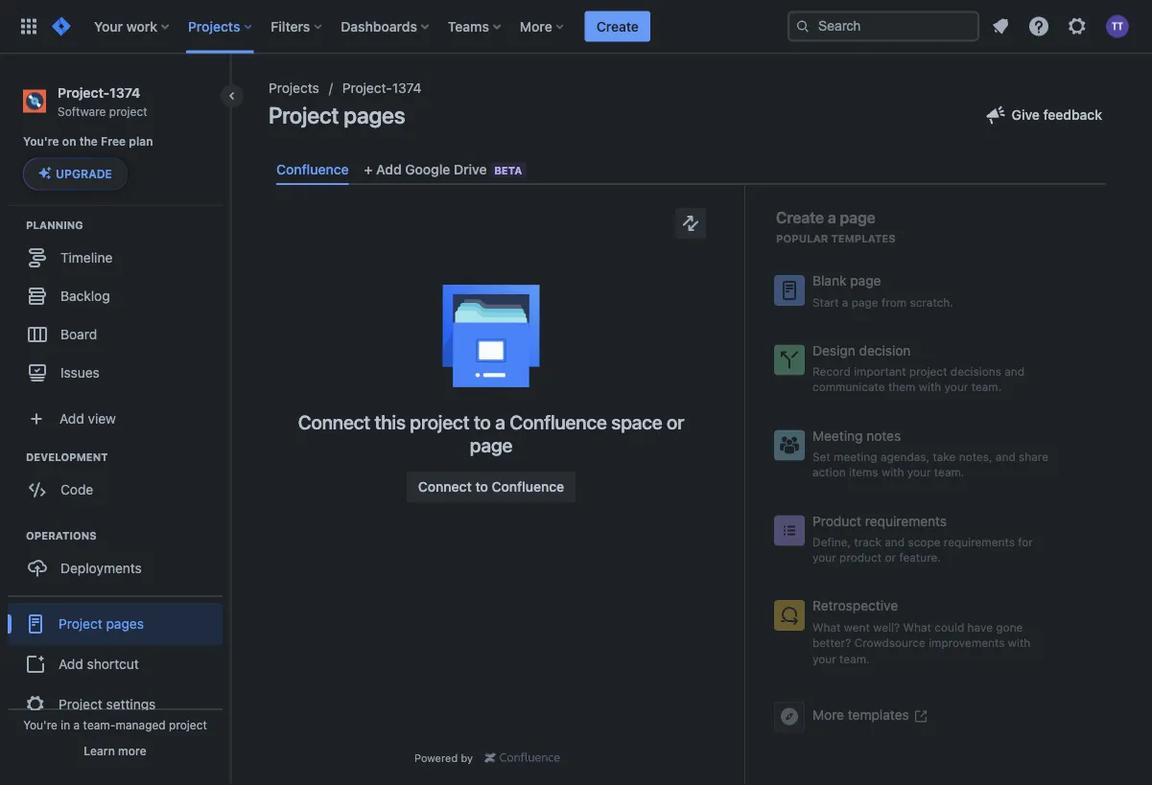 Task type: locate. For each thing, give the bounding box(es) containing it.
page up templates
[[840, 209, 876, 227]]

0 horizontal spatial page
[[470, 434, 513, 456]]

connect inside connect this project to a confluence space or page
[[298, 411, 370, 433]]

1 horizontal spatial create
[[776, 209, 824, 227]]

project down 'projects' 'link'
[[269, 102, 339, 129]]

board
[[60, 326, 97, 342]]

+
[[364, 161, 373, 177]]

connect this project to a confluence space or page
[[298, 411, 684, 456]]

search image
[[795, 19, 811, 34]]

project- down dashboards
[[342, 80, 392, 96]]

+ add google drive beta
[[364, 161, 522, 177]]

you're on the free plan
[[23, 135, 153, 148]]

create right more popup button
[[596, 18, 639, 34]]

0 vertical spatial a
[[828, 209, 836, 227]]

add inside button
[[59, 656, 83, 672]]

1 horizontal spatial project
[[169, 719, 207, 732]]

1 vertical spatial confluence
[[510, 411, 607, 433]]

1374 up free at the top of the page
[[110, 84, 140, 100]]

a
[[828, 209, 836, 227], [495, 411, 505, 433], [74, 719, 80, 732]]

0 horizontal spatial 1374
[[110, 84, 140, 100]]

give
[[1012, 107, 1040, 123]]

1374 down primary element
[[392, 80, 422, 96]]

group containing project pages
[[8, 595, 223, 731]]

project for "project settings" link
[[59, 696, 102, 712]]

2 vertical spatial confluence
[[492, 479, 564, 495]]

project-
[[342, 80, 392, 96], [58, 84, 110, 100]]

confluence
[[276, 161, 349, 177], [510, 411, 607, 433], [492, 479, 564, 495]]

project up add shortcut
[[59, 616, 102, 632]]

create up popular
[[776, 209, 824, 227]]

upgrade
[[56, 167, 112, 181]]

tab list containing confluence
[[269, 154, 1114, 185]]

confluence down connect this project to a confluence space or page
[[492, 479, 564, 495]]

projects right work
[[188, 18, 240, 34]]

1 vertical spatial project
[[59, 616, 102, 632]]

0 vertical spatial project
[[269, 102, 339, 129]]

2 you're from the top
[[23, 719, 57, 732]]

pages down project-1374 link
[[344, 102, 405, 129]]

you're
[[23, 135, 59, 148], [23, 719, 57, 732]]

project settings link
[[8, 683, 223, 726]]

page inside create a page popular templates
[[840, 209, 876, 227]]

confluence left space
[[510, 411, 607, 433]]

development
[[26, 451, 108, 463]]

confluence inside connect to confluence button
[[492, 479, 564, 495]]

1 vertical spatial connect
[[418, 479, 472, 495]]

confluence inside connect this project to a confluence space or page
[[510, 411, 607, 433]]

1 horizontal spatial page
[[840, 209, 876, 227]]

view
[[88, 411, 116, 426]]

2 vertical spatial project
[[59, 696, 102, 712]]

connect inside button
[[418, 479, 472, 495]]

create inside create a page popular templates
[[776, 209, 824, 227]]

project up plan
[[109, 104, 147, 118]]

more
[[118, 745, 146, 758]]

0 horizontal spatial project-
[[58, 84, 110, 100]]

1 vertical spatial a
[[495, 411, 505, 433]]

project up in
[[59, 696, 102, 712]]

project-1374
[[342, 80, 422, 96]]

0 vertical spatial project
[[109, 104, 147, 118]]

1 horizontal spatial projects
[[269, 80, 319, 96]]

projects button
[[182, 11, 259, 42]]

jira software image
[[50, 15, 73, 38], [50, 15, 73, 38]]

0 horizontal spatial create
[[596, 18, 639, 34]]

your work
[[94, 18, 157, 34]]

1374 inside project-1374 software project
[[110, 84, 140, 100]]

add
[[376, 161, 402, 177], [59, 411, 84, 426], [59, 656, 83, 672]]

to down connect this project to a confluence space or page
[[475, 479, 488, 495]]

1 vertical spatial create
[[776, 209, 824, 227]]

learn more button
[[84, 744, 146, 759]]

feedback
[[1043, 107, 1102, 123]]

group
[[8, 595, 223, 731]]

project
[[269, 102, 339, 129], [59, 616, 102, 632], [59, 696, 102, 712]]

add left view
[[59, 411, 84, 426]]

1 vertical spatial project
[[410, 411, 470, 433]]

teams button
[[442, 11, 508, 42]]

a inside create a page popular templates
[[828, 209, 836, 227]]

1 horizontal spatial project pages
[[269, 102, 405, 129]]

0 vertical spatial pages
[[344, 102, 405, 129]]

you're left in
[[23, 719, 57, 732]]

deployments link
[[10, 549, 221, 588]]

give feedback button
[[973, 100, 1114, 130]]

0 vertical spatial connect
[[298, 411, 370, 433]]

1 horizontal spatial a
[[495, 411, 505, 433]]

add inside popup button
[[59, 411, 84, 426]]

to up the connect to confluence
[[474, 411, 491, 433]]

project
[[109, 104, 147, 118], [410, 411, 470, 433], [169, 719, 207, 732]]

filters button
[[265, 11, 329, 42]]

2 vertical spatial add
[[59, 656, 83, 672]]

1 vertical spatial page
[[470, 434, 513, 456]]

pages up the add shortcut button
[[106, 616, 144, 632]]

projects link
[[269, 77, 319, 100]]

2 horizontal spatial a
[[828, 209, 836, 227]]

0 horizontal spatial project pages
[[59, 616, 144, 632]]

project pages down 'projects' 'link'
[[269, 102, 405, 129]]

drive
[[454, 161, 487, 177]]

project right the managed
[[169, 719, 207, 732]]

pages
[[344, 102, 405, 129], [106, 616, 144, 632]]

project- for project-1374 software project
[[58, 84, 110, 100]]

add for add view
[[59, 411, 84, 426]]

add left shortcut
[[59, 656, 83, 672]]

0 vertical spatial to
[[474, 411, 491, 433]]

confluence left +
[[276, 161, 349, 177]]

1 vertical spatial add
[[59, 411, 84, 426]]

operations image
[[3, 524, 26, 547]]

development group
[[10, 449, 229, 515]]

projects inside popup button
[[188, 18, 240, 34]]

1 you're from the top
[[23, 135, 59, 148]]

projects
[[188, 18, 240, 34], [269, 80, 319, 96]]

project- for project-1374
[[342, 80, 392, 96]]

on
[[62, 135, 76, 148]]

primary element
[[12, 0, 788, 53]]

settings image
[[1066, 15, 1089, 38]]

0 vertical spatial you're
[[23, 135, 59, 148]]

0 horizontal spatial projects
[[188, 18, 240, 34]]

1 horizontal spatial 1374
[[392, 80, 422, 96]]

0 horizontal spatial project
[[109, 104, 147, 118]]

1 vertical spatial to
[[475, 479, 488, 495]]

0 vertical spatial project pages
[[269, 102, 405, 129]]

a right in
[[74, 719, 80, 732]]

1374
[[392, 80, 422, 96], [110, 84, 140, 100]]

your
[[94, 18, 123, 34]]

0 vertical spatial page
[[840, 209, 876, 227]]

a up popular
[[828, 209, 836, 227]]

project-1374 link
[[342, 77, 422, 100]]

the
[[79, 135, 98, 148]]

1 vertical spatial projects
[[269, 80, 319, 96]]

to
[[474, 411, 491, 433], [475, 479, 488, 495]]

0 horizontal spatial pages
[[106, 616, 144, 632]]

1 vertical spatial you're
[[23, 719, 57, 732]]

you're left on at the left top of page
[[23, 135, 59, 148]]

add right +
[[376, 161, 402, 177]]

board link
[[10, 315, 221, 353]]

0 horizontal spatial a
[[74, 719, 80, 732]]

issues link
[[10, 353, 221, 392]]

0 vertical spatial create
[[596, 18, 639, 34]]

dashboards button
[[335, 11, 436, 42]]

page up the connect to confluence
[[470, 434, 513, 456]]

add view
[[59, 411, 116, 426]]

page inside connect this project to a confluence space or page
[[470, 434, 513, 456]]

a up the connect to confluence
[[495, 411, 505, 433]]

page
[[840, 209, 876, 227], [470, 434, 513, 456]]

create inside button
[[596, 18, 639, 34]]

google
[[405, 161, 450, 177]]

2 vertical spatial project
[[169, 719, 207, 732]]

1 horizontal spatial connect
[[418, 479, 472, 495]]

1 horizontal spatial pages
[[344, 102, 405, 129]]

planning group
[[10, 217, 229, 398]]

create
[[596, 18, 639, 34], [776, 209, 824, 227]]

0 vertical spatial projects
[[188, 18, 240, 34]]

projects down filters dropdown button at the top
[[269, 80, 319, 96]]

planning
[[26, 219, 83, 231]]

project- up software at the top left of the page
[[58, 84, 110, 100]]

connect down connect this project to a confluence space or page
[[418, 479, 472, 495]]

project inside project-1374 software project
[[109, 104, 147, 118]]

connect
[[298, 411, 370, 433], [418, 479, 472, 495]]

project for project pages link
[[59, 616, 102, 632]]

confluence image
[[485, 751, 560, 766], [485, 751, 560, 766]]

learn more
[[84, 745, 146, 758]]

operations group
[[10, 528, 229, 593]]

this
[[375, 411, 406, 433]]

project- inside project-1374 software project
[[58, 84, 110, 100]]

to inside connect this project to a confluence space or page
[[474, 411, 491, 433]]

2 horizontal spatial project
[[410, 411, 470, 433]]

0 horizontal spatial connect
[[298, 411, 370, 433]]

timeline link
[[10, 238, 221, 277]]

project right "this"
[[410, 411, 470, 433]]

software
[[58, 104, 106, 118]]

project pages up add shortcut
[[59, 616, 144, 632]]

add shortcut
[[59, 656, 139, 672]]

settings
[[106, 696, 156, 712]]

1 horizontal spatial project-
[[342, 80, 392, 96]]

connect left "this"
[[298, 411, 370, 433]]

add view button
[[12, 399, 219, 438]]

development image
[[3, 446, 26, 469]]

project pages
[[269, 102, 405, 129], [59, 616, 144, 632]]

projects for 'projects' 'link'
[[269, 80, 319, 96]]

shortcut
[[87, 656, 139, 672]]

banner
[[0, 0, 1152, 54]]

create a page popular templates
[[776, 209, 896, 245]]

1 vertical spatial project pages
[[59, 616, 144, 632]]

tab list
[[269, 154, 1114, 185]]



Task type: describe. For each thing, give the bounding box(es) containing it.
upgrade button
[[24, 159, 127, 189]]

1374 for project-1374 software project
[[110, 84, 140, 100]]

create button
[[585, 11, 650, 42]]

edit image
[[192, 611, 215, 634]]

code link
[[10, 470, 221, 509]]

timeline
[[60, 249, 113, 265]]

2 vertical spatial a
[[74, 719, 80, 732]]

powered
[[414, 752, 458, 765]]

1374 for project-1374
[[392, 80, 422, 96]]

teams
[[448, 18, 489, 34]]

templates
[[831, 233, 896, 245]]

plan
[[129, 135, 153, 148]]

free
[[101, 135, 126, 148]]

connect for connect to confluence
[[418, 479, 472, 495]]

your work button
[[88, 11, 177, 42]]

to inside button
[[475, 479, 488, 495]]

filters
[[271, 18, 310, 34]]

you're in a team-managed project
[[23, 719, 207, 732]]

deployments
[[60, 560, 142, 576]]

more
[[520, 18, 552, 34]]

learn
[[84, 745, 115, 758]]

space
[[611, 411, 663, 433]]

0 vertical spatial confluence
[[276, 161, 349, 177]]

create for create a page popular templates
[[776, 209, 824, 227]]

appswitcher icon image
[[17, 15, 40, 38]]

add for add shortcut
[[59, 656, 83, 672]]

in
[[61, 719, 70, 732]]

help image
[[1028, 15, 1051, 38]]

project settings
[[59, 696, 156, 712]]

your profile and settings image
[[1106, 15, 1129, 38]]

connect to confluence
[[418, 479, 564, 495]]

you're for you're on the free plan
[[23, 135, 59, 148]]

more button
[[514, 11, 572, 42]]

create for create
[[596, 18, 639, 34]]

0 vertical spatial add
[[376, 161, 402, 177]]

projects for projects popup button
[[188, 18, 240, 34]]

you're for you're in a team-managed project
[[23, 719, 57, 732]]

work
[[126, 18, 157, 34]]

team-
[[83, 719, 116, 732]]

Search field
[[788, 11, 980, 42]]

banner containing your work
[[0, 0, 1152, 54]]

add shortcut button
[[8, 645, 223, 683]]

a inside connect this project to a confluence space or page
[[495, 411, 505, 433]]

planning image
[[3, 213, 26, 236]]

project inside connect this project to a confluence space or page
[[410, 411, 470, 433]]

dashboards
[[341, 18, 417, 34]]

project-1374 software project
[[58, 84, 147, 118]]

operations
[[26, 529, 97, 542]]

backlog
[[60, 288, 110, 304]]

project pages link
[[8, 603, 223, 645]]

or
[[667, 411, 684, 433]]

by
[[461, 752, 473, 765]]

update space or page icon image
[[679, 212, 702, 235]]

connect to confluence button
[[407, 472, 576, 503]]

project pages inside project pages link
[[59, 616, 144, 632]]

managed
[[116, 719, 166, 732]]

code
[[60, 482, 93, 497]]

backlog link
[[10, 277, 221, 315]]

powered by
[[414, 752, 473, 765]]

notifications image
[[989, 15, 1012, 38]]

beta
[[494, 164, 522, 177]]

issues
[[60, 365, 100, 380]]

give feedback
[[1012, 107, 1102, 123]]

connect for connect this project to a confluence space or page
[[298, 411, 370, 433]]

1 vertical spatial pages
[[106, 616, 144, 632]]

popular
[[776, 233, 829, 245]]



Task type: vqa. For each thing, say whether or not it's contained in the screenshot.
+
yes



